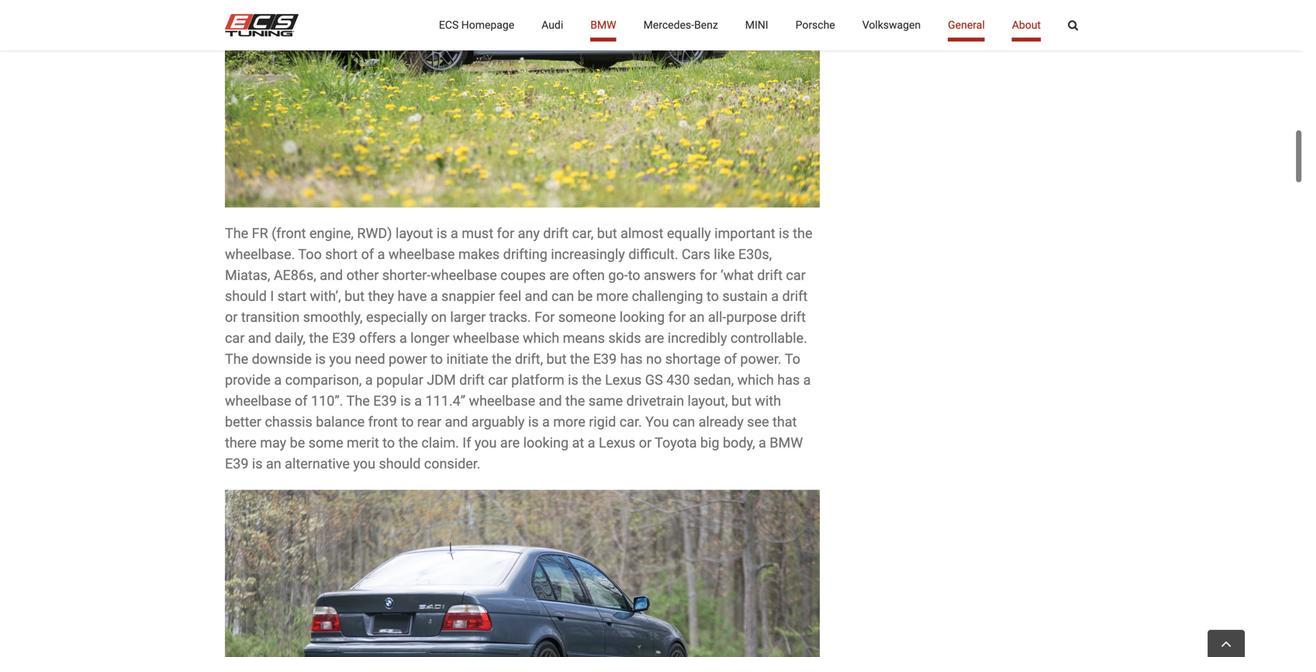 Task type: vqa. For each thing, say whether or not it's contained in the screenshot.
the bottom love
no



Task type: locate. For each thing, give the bounding box(es) containing it.
ecs tuning logo image
[[225, 14, 299, 36]]

drivetrain
[[627, 392, 685, 408]]

1 vertical spatial can
[[673, 413, 696, 429]]

should down the merit
[[379, 454, 421, 471]]

1 vertical spatial are
[[645, 329, 665, 345]]

wheelbase up snappier
[[431, 266, 497, 282]]

0 vertical spatial or
[[225, 308, 238, 324]]

lexus up same
[[605, 371, 642, 387]]

of
[[361, 245, 374, 261], [724, 350, 737, 366], [295, 392, 308, 408]]

e39 down there
[[225, 454, 249, 471]]

volkswagen link
[[863, 0, 921, 50]]

1 vertical spatial car
[[225, 329, 245, 345]]

are up no
[[645, 329, 665, 345]]

initiate
[[447, 350, 489, 366]]

there
[[225, 433, 257, 450]]

no
[[647, 350, 662, 366]]

1 horizontal spatial or
[[639, 433, 652, 450]]

and down platform
[[539, 392, 562, 408]]

lexus
[[605, 371, 642, 387], [599, 433, 636, 450]]

car down transition
[[225, 329, 245, 345]]

0 vertical spatial should
[[225, 287, 267, 303]]

more down go-
[[597, 287, 629, 303]]

a right the sustain
[[772, 287, 779, 303]]

you up comparison,
[[329, 350, 352, 366]]

1 horizontal spatial should
[[379, 454, 421, 471]]

you right if
[[475, 433, 497, 450]]

the down rear
[[399, 433, 418, 450]]

ae86s,
[[274, 266, 317, 282]]

the up 'provide'
[[225, 350, 249, 366]]

1 vertical spatial bmw
[[770, 433, 803, 450]]

0 horizontal spatial be
[[290, 433, 305, 450]]

should down miatas,
[[225, 287, 267, 303]]

more
[[597, 287, 629, 303], [554, 413, 586, 429]]

1 vertical spatial for
[[700, 266, 718, 282]]

2 horizontal spatial are
[[645, 329, 665, 345]]

has down to
[[778, 371, 800, 387]]

(front
[[272, 224, 306, 240]]

for down challenging
[[669, 308, 686, 324]]

the left drift,
[[492, 350, 512, 366]]

1 horizontal spatial has
[[778, 371, 800, 387]]

rigid
[[589, 413, 616, 429]]

a up on
[[431, 287, 438, 303]]

of up sedan,
[[724, 350, 737, 366]]

1 vertical spatial the
[[225, 350, 249, 366]]

consider.
[[424, 454, 481, 471]]

a down the downside
[[274, 371, 282, 387]]

the up balance
[[347, 392, 370, 408]]

need
[[355, 350, 385, 366]]

at
[[572, 433, 585, 450]]

and up if
[[445, 413, 468, 429]]

1 horizontal spatial are
[[550, 266, 569, 282]]

ecs
[[439, 19, 459, 31]]

body,
[[723, 433, 756, 450]]

the down means
[[570, 350, 590, 366]]

1 horizontal spatial car
[[488, 371, 508, 387]]

1 horizontal spatial bmw
[[770, 433, 803, 450]]

0 vertical spatial more
[[597, 287, 629, 303]]

1 vertical spatial or
[[639, 433, 652, 450]]

controllable.
[[731, 329, 808, 345]]

to left rear
[[402, 413, 414, 429]]

drift
[[544, 224, 569, 240], [758, 266, 783, 282], [783, 287, 808, 303], [781, 308, 806, 324], [460, 371, 485, 387]]

2 horizontal spatial of
[[724, 350, 737, 366]]

volkswagen
[[863, 19, 921, 31]]

1 horizontal spatial can
[[673, 413, 696, 429]]

0 vertical spatial an
[[690, 308, 705, 324]]

they
[[368, 287, 394, 303]]

or down you
[[639, 433, 652, 450]]

car.
[[620, 413, 642, 429]]

1 vertical spatial of
[[724, 350, 737, 366]]

downside
[[252, 350, 312, 366]]

0 vertical spatial bmw
[[591, 19, 617, 31]]

can up for
[[552, 287, 574, 303]]

1 horizontal spatial looking
[[620, 308, 665, 324]]

are down arguably
[[501, 433, 520, 450]]

1 horizontal spatial which
[[738, 371, 774, 387]]

be
[[578, 287, 593, 303], [290, 433, 305, 450]]

2 vertical spatial of
[[295, 392, 308, 408]]

is up comparison,
[[315, 350, 326, 366]]

1 vertical spatial should
[[379, 454, 421, 471]]

e30s,
[[739, 245, 772, 261]]

2 vertical spatial you
[[353, 454, 376, 471]]

audi
[[542, 19, 564, 31]]

bmw down that
[[770, 433, 803, 450]]

are left often
[[550, 266, 569, 282]]

0 horizontal spatial or
[[225, 308, 238, 324]]

porsche link
[[796, 0, 836, 50]]

be down chassis
[[290, 433, 305, 450]]

wheelbase down 'provide'
[[225, 392, 292, 408]]

2 horizontal spatial you
[[475, 433, 497, 450]]

other
[[347, 266, 379, 282]]

1 horizontal spatial you
[[353, 454, 376, 471]]

engine,
[[310, 224, 354, 240]]

2 vertical spatial the
[[347, 392, 370, 408]]

2 horizontal spatial car
[[787, 266, 806, 282]]

0 vertical spatial for
[[497, 224, 515, 240]]

general
[[949, 19, 985, 31]]

to down difficult.
[[628, 266, 641, 282]]

incredibly
[[668, 329, 728, 345]]

jdm
[[427, 371, 456, 387]]

is right layout
[[437, 224, 447, 240]]

wheelbase up arguably
[[469, 392, 536, 408]]

must
[[462, 224, 494, 240]]

a right at at the bottom
[[588, 433, 596, 450]]

drift,
[[515, 350, 543, 366]]

the
[[793, 224, 813, 240], [309, 329, 329, 345], [492, 350, 512, 366], [570, 350, 590, 366], [582, 371, 602, 387], [566, 392, 585, 408], [399, 433, 418, 450]]

bmw right audi
[[591, 19, 617, 31]]

should
[[225, 287, 267, 303], [379, 454, 421, 471]]

tracks.
[[489, 308, 531, 324]]

0 horizontal spatial has
[[621, 350, 643, 366]]

e39 down skids on the left of the page
[[594, 350, 617, 366]]

can up toyota
[[673, 413, 696, 429]]

e39 down smoothly,
[[332, 329, 356, 345]]

mercedes-
[[644, 19, 695, 31]]

you
[[329, 350, 352, 366], [475, 433, 497, 450], [353, 454, 376, 471]]

and down transition
[[248, 329, 271, 345]]

offers
[[359, 329, 396, 345]]

1 horizontal spatial of
[[361, 245, 374, 261]]

snappier
[[442, 287, 495, 303]]

0 vertical spatial be
[[578, 287, 593, 303]]

2 vertical spatial are
[[501, 433, 520, 450]]

about link
[[1013, 0, 1042, 50]]

more up at at the bottom
[[554, 413, 586, 429]]

better
[[225, 413, 262, 429]]

0 vertical spatial car
[[787, 266, 806, 282]]

e39
[[332, 329, 356, 345], [594, 350, 617, 366], [374, 392, 397, 408], [225, 454, 249, 471]]

you down the merit
[[353, 454, 376, 471]]

0 vertical spatial has
[[621, 350, 643, 366]]

to
[[785, 350, 801, 366]]

equally
[[667, 224, 711, 240]]

or left transition
[[225, 308, 238, 324]]

a up rear
[[415, 392, 422, 408]]

which down for
[[523, 329, 560, 345]]

means
[[563, 329, 605, 345]]

provide
[[225, 371, 271, 387]]

0 horizontal spatial an
[[266, 454, 282, 471]]

1 horizontal spatial an
[[690, 308, 705, 324]]

of up other
[[361, 245, 374, 261]]

bmw link
[[591, 0, 617, 50]]

e39 up front
[[374, 392, 397, 408]]

lexus down car.
[[599, 433, 636, 450]]

looking left at at the bottom
[[524, 433, 569, 450]]

of up chassis
[[295, 392, 308, 408]]

1 vertical spatial more
[[554, 413, 586, 429]]

fr
[[252, 224, 268, 240]]

looking up skids on the left of the page
[[620, 308, 665, 324]]

with',
[[310, 287, 341, 303]]

general link
[[949, 0, 985, 50]]

an
[[690, 308, 705, 324], [266, 454, 282, 471]]

has
[[621, 350, 643, 366], [778, 371, 800, 387]]

for
[[535, 308, 555, 324]]

0 vertical spatial which
[[523, 329, 560, 345]]

which down power.
[[738, 371, 774, 387]]

looking
[[620, 308, 665, 324], [524, 433, 569, 450]]

have
[[398, 287, 427, 303]]

but
[[597, 224, 618, 240], [345, 287, 365, 303], [547, 350, 567, 366], [732, 392, 752, 408]]

car down initiate
[[488, 371, 508, 387]]

skids
[[609, 329, 642, 345]]

short
[[325, 245, 358, 261]]

0 vertical spatial can
[[552, 287, 574, 303]]

is right arguably
[[528, 413, 539, 429]]

0 horizontal spatial looking
[[524, 433, 569, 450]]

for left any
[[497, 224, 515, 240]]

for down "cars"
[[700, 266, 718, 282]]

transition
[[241, 308, 300, 324]]

2 vertical spatial for
[[669, 308, 686, 324]]

smoothly,
[[303, 308, 363, 324]]

car right 'what
[[787, 266, 806, 282]]

2 vertical spatial car
[[488, 371, 508, 387]]

0 vertical spatial you
[[329, 350, 352, 366]]

an left the all-
[[690, 308, 705, 324]]

daily,
[[275, 329, 306, 345]]

for
[[497, 224, 515, 240], [700, 266, 718, 282], [669, 308, 686, 324]]

an down may
[[266, 454, 282, 471]]

may
[[260, 433, 287, 450]]

the left fr
[[225, 224, 249, 240]]

a down need
[[365, 371, 373, 387]]

any
[[518, 224, 540, 240]]

1 vertical spatial you
[[475, 433, 497, 450]]

0 horizontal spatial can
[[552, 287, 574, 303]]

the fr (front engine, rwd) layout is a must for any drift car, but almost equally important is the wheelbase. too short of a wheelbase makes drifting increasingly difficult. cars like e30s, miatas, ae86s, and other shorter-wheelbase coupes are often go-to answers for 'what drift car should i start with', but they have a snappier feel and can be more challenging to sustain a drift or transition smoothly, especially on larger tracks. for someone looking for an all-purpose drift car and daily, the e39 offers a longer wheelbase which means skids are incredibly controllable. the downside is you need power to initiate the drift, but the e39 has no shortage of power. to provide a comparison, a popular jdm drift car platform is the lexus gs 430 sedan, which has a wheelbase of 110". the e39 is a 111.4" wheelbase and the same drivetrain layout, but with better chassis balance front to rear and arguably is a more rigid car. you can already see that there may be some merit to the claim. if you are looking at a lexus or toyota big body, a bmw e39 is an alternative you should consider.
[[225, 224, 813, 471]]

has down skids on the left of the page
[[621, 350, 643, 366]]

to up jdm
[[431, 350, 443, 366]]

the left same
[[566, 392, 585, 408]]

be up someone
[[578, 287, 593, 303]]

which
[[523, 329, 560, 345], [738, 371, 774, 387]]

0 vertical spatial are
[[550, 266, 569, 282]]

is right important
[[779, 224, 790, 240]]

the
[[225, 224, 249, 240], [225, 350, 249, 366], [347, 392, 370, 408]]

is
[[437, 224, 447, 240], [779, 224, 790, 240], [315, 350, 326, 366], [568, 371, 579, 387], [401, 392, 411, 408], [528, 413, 539, 429], [252, 454, 263, 471]]



Task type: describe. For each thing, give the bounding box(es) containing it.
1 vertical spatial an
[[266, 454, 282, 471]]

but right drift,
[[547, 350, 567, 366]]

i
[[270, 287, 274, 303]]

but down other
[[345, 287, 365, 303]]

shorter-
[[382, 266, 431, 282]]

layout
[[396, 224, 433, 240]]

a left "must"
[[451, 224, 459, 240]]

longer
[[411, 329, 450, 345]]

110".
[[311, 392, 343, 408]]

0 vertical spatial of
[[361, 245, 374, 261]]

porsche
[[796, 19, 836, 31]]

all-
[[708, 308, 727, 324]]

front
[[368, 413, 398, 429]]

1 vertical spatial looking
[[524, 433, 569, 450]]

the up same
[[582, 371, 602, 387]]

0 horizontal spatial for
[[497, 224, 515, 240]]

a down the see
[[759, 433, 767, 450]]

but right car,
[[597, 224, 618, 240]]

like
[[714, 245, 735, 261]]

0 vertical spatial lexus
[[605, 371, 642, 387]]

power.
[[741, 350, 782, 366]]

you
[[646, 413, 669, 429]]

2 horizontal spatial for
[[700, 266, 718, 282]]

answers
[[644, 266, 697, 282]]

1 horizontal spatial for
[[669, 308, 686, 324]]

0 horizontal spatial should
[[225, 287, 267, 303]]

some
[[309, 433, 344, 450]]

comparison,
[[285, 371, 362, 387]]

alternative
[[285, 454, 350, 471]]

popular
[[377, 371, 424, 387]]

if
[[463, 433, 471, 450]]

miatas,
[[225, 266, 270, 282]]

a up 'power'
[[400, 329, 407, 345]]

start
[[278, 287, 307, 303]]

111.4"
[[426, 392, 466, 408]]

a down platform
[[543, 413, 550, 429]]

1 vertical spatial lexus
[[599, 433, 636, 450]]

car,
[[572, 224, 594, 240]]

0 horizontal spatial are
[[501, 433, 520, 450]]

to up the all-
[[707, 287, 719, 303]]

the right important
[[793, 224, 813, 240]]

is right platform
[[568, 371, 579, 387]]

platform
[[512, 371, 565, 387]]

ecs homepage link
[[439, 0, 515, 50]]

bmw inside the fr (front engine, rwd) layout is a must for any drift car, but almost equally important is the wheelbase. too short of a wheelbase makes drifting increasingly difficult. cars like e30s, miatas, ae86s, and other shorter-wheelbase coupes are often go-to answers for 'what drift car should i start with', but they have a snappier feel and can be more challenging to sustain a drift or transition smoothly, especially on larger tracks. for someone looking for an all-purpose drift car and daily, the e39 offers a longer wheelbase which means skids are incredibly controllable. the downside is you need power to initiate the drift, but the e39 has no shortage of power. to provide a comparison, a popular jdm drift car platform is the lexus gs 430 sedan, which has a wheelbase of 110". the e39 is a 111.4" wheelbase and the same drivetrain layout, but with better chassis balance front to rear and arguably is a more rigid car. you can already see that there may be some merit to the claim. if you are looking at a lexus or toyota big body, a bmw e39 is an alternative you should consider.
[[770, 433, 803, 450]]

0 horizontal spatial which
[[523, 329, 560, 345]]

arguably
[[472, 413, 525, 429]]

a down 'controllable.'
[[804, 371, 811, 387]]

important
[[715, 224, 776, 240]]

wheelbase down layout
[[389, 245, 455, 261]]

merit
[[347, 433, 379, 450]]

big
[[701, 433, 720, 450]]

benz
[[695, 19, 719, 31]]

wheelbase.
[[225, 245, 295, 261]]

gs
[[646, 371, 663, 387]]

see
[[748, 413, 770, 429]]

0 horizontal spatial you
[[329, 350, 352, 366]]

challenging
[[632, 287, 704, 303]]

a down the rwd)
[[378, 245, 385, 261]]

difficult.
[[629, 245, 679, 261]]

chassis
[[265, 413, 313, 429]]

1 vertical spatial has
[[778, 371, 800, 387]]

same
[[589, 392, 623, 408]]

1 horizontal spatial more
[[597, 287, 629, 303]]

sustain
[[723, 287, 768, 303]]

0 vertical spatial the
[[225, 224, 249, 240]]

purpose
[[727, 308, 777, 324]]

0 vertical spatial looking
[[620, 308, 665, 324]]

1 vertical spatial which
[[738, 371, 774, 387]]

and up with',
[[320, 266, 343, 282]]

often
[[573, 266, 605, 282]]

0 horizontal spatial more
[[554, 413, 586, 429]]

too
[[298, 245, 322, 261]]

someone
[[559, 308, 616, 324]]

is down popular
[[401, 392, 411, 408]]

feel
[[499, 287, 522, 303]]

claim.
[[422, 433, 459, 450]]

that
[[773, 413, 797, 429]]

on
[[431, 308, 447, 324]]

shortage
[[666, 350, 721, 366]]

about
[[1013, 19, 1042, 31]]

already
[[699, 413, 744, 429]]

sedan,
[[694, 371, 734, 387]]

1 vertical spatial be
[[290, 433, 305, 450]]

layout,
[[688, 392, 728, 408]]

makes
[[459, 245, 500, 261]]

balance
[[316, 413, 365, 429]]

with
[[755, 392, 782, 408]]

0 horizontal spatial car
[[225, 329, 245, 345]]

the down smoothly,
[[309, 329, 329, 345]]

ecs homepage
[[439, 19, 515, 31]]

power
[[389, 350, 427, 366]]

rwd)
[[357, 224, 392, 240]]

and up for
[[525, 287, 548, 303]]

wheelbase down larger
[[453, 329, 520, 345]]

to down front
[[383, 433, 395, 450]]

0 horizontal spatial bmw
[[591, 19, 617, 31]]

especially
[[366, 308, 428, 324]]

coupes
[[501, 266, 546, 282]]

mercedes-benz link
[[644, 0, 719, 50]]

1 horizontal spatial be
[[578, 287, 593, 303]]

but left with
[[732, 392, 752, 408]]

is down may
[[252, 454, 263, 471]]

increasingly
[[551, 245, 625, 261]]

almost
[[621, 224, 664, 240]]

0 horizontal spatial of
[[295, 392, 308, 408]]

cars
[[682, 245, 711, 261]]



